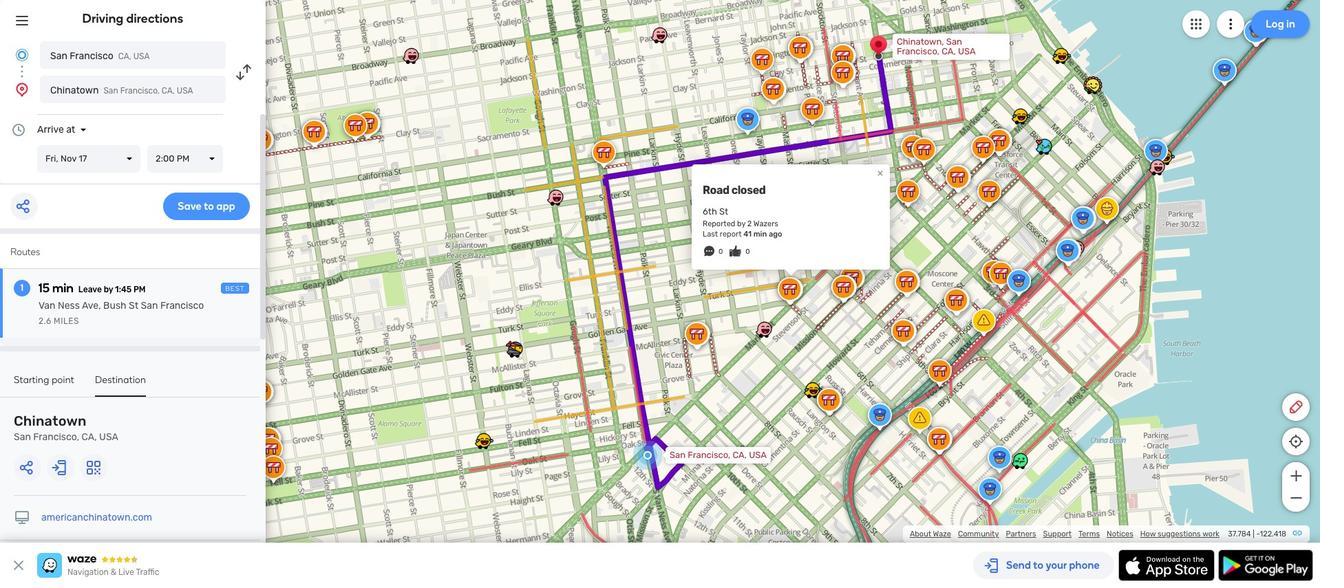 Task type: describe. For each thing, give the bounding box(es) containing it.
routes
[[10, 246, 40, 258]]

clock image
[[10, 122, 27, 138]]

min inside 6th st reported by 2 wazers last report 41 min ago
[[753, 230, 767, 239]]

15 min leave by 1:45 pm
[[39, 281, 146, 296]]

terms link
[[1078, 530, 1100, 539]]

driving
[[82, 11, 124, 26]]

2
[[747, 220, 752, 228]]

leave
[[78, 285, 102, 295]]

-
[[1256, 530, 1260, 539]]

pm inside list box
[[177, 153, 190, 164]]

navigation
[[67, 568, 109, 577]]

2:00 pm list box
[[147, 145, 223, 173]]

2:00 pm
[[156, 153, 190, 164]]

ago
[[769, 230, 782, 239]]

wazers
[[754, 220, 778, 228]]

point
[[52, 374, 74, 386]]

support
[[1043, 530, 1072, 539]]

pm inside 15 min leave by 1:45 pm
[[133, 285, 146, 295]]

francisco inside van ness ave, bush st san francisco 2.6 miles
[[160, 300, 204, 312]]

bush
[[103, 300, 126, 312]]

terms
[[1078, 530, 1100, 539]]

x image
[[10, 557, 27, 574]]

&
[[111, 568, 116, 577]]

ave,
[[82, 300, 101, 312]]

waze
[[933, 530, 951, 539]]

arrive at
[[37, 124, 75, 136]]

work
[[1202, 530, 1220, 539]]

san inside van ness ave, bush st san francisco 2.6 miles
[[141, 300, 158, 312]]

van ness ave, bush st san francisco 2.6 miles
[[39, 300, 204, 326]]

location image
[[14, 81, 30, 98]]

reported
[[703, 220, 735, 228]]

about
[[910, 530, 931, 539]]

san inside the chinatown, san francisco, ca, usa
[[946, 36, 962, 47]]

1
[[20, 282, 24, 294]]

17
[[79, 153, 87, 164]]

122.418
[[1260, 530, 1286, 539]]

0 vertical spatial chinatown
[[50, 85, 99, 96]]

zoom out image
[[1287, 490, 1305, 507]]

notices
[[1107, 530, 1133, 539]]

2.6
[[39, 317, 51, 326]]

suggestions
[[1158, 530, 1201, 539]]

37.784
[[1228, 530, 1251, 539]]

ca, inside san francisco ca, usa
[[118, 52, 131, 61]]

link image
[[1292, 528, 1303, 539]]

live
[[118, 568, 134, 577]]

traffic
[[136, 568, 159, 577]]

0 vertical spatial chinatown san francisco, ca, usa
[[50, 85, 193, 96]]

fri, nov 17 list box
[[37, 145, 140, 173]]

2:00
[[156, 153, 174, 164]]

2 0 from the left
[[746, 248, 750, 256]]

destination button
[[95, 374, 146, 397]]

americanchinatown.com link
[[41, 512, 152, 524]]

pencil image
[[1288, 399, 1304, 416]]

×
[[877, 166, 883, 180]]

starting point
[[14, 374, 74, 386]]

computer image
[[14, 510, 30, 527]]

6th st reported by 2 wazers last report 41 min ago
[[703, 206, 782, 239]]

about waze link
[[910, 530, 951, 539]]

report
[[720, 230, 742, 239]]

fri,
[[45, 153, 58, 164]]

× link
[[874, 166, 886, 180]]



Task type: vqa. For each thing, say whether or not it's contained in the screenshot.
6th St Reported by 2 Wazers Last report 41 min ago
yes



Task type: locate. For each thing, give the bounding box(es) containing it.
driving directions
[[82, 11, 183, 26]]

current location image
[[14, 47, 30, 63]]

0
[[719, 248, 723, 256], [746, 248, 750, 256]]

about waze community partners support terms notices how suggestions work
[[910, 530, 1220, 539]]

chinatown san francisco, ca, usa
[[50, 85, 193, 96], [14, 413, 118, 443]]

by
[[737, 220, 745, 228], [104, 285, 113, 295]]

0 vertical spatial st
[[719, 206, 728, 217]]

chinatown up at
[[50, 85, 99, 96]]

1 vertical spatial chinatown san francisco, ca, usa
[[14, 413, 118, 443]]

arrive
[[37, 124, 64, 136]]

0 horizontal spatial 0
[[719, 248, 723, 256]]

how
[[1140, 530, 1156, 539]]

support link
[[1043, 530, 1072, 539]]

by left 1:45
[[104, 285, 113, 295]]

1 horizontal spatial by
[[737, 220, 745, 228]]

partners link
[[1006, 530, 1036, 539]]

road closed
[[703, 184, 766, 197]]

1 vertical spatial min
[[52, 281, 74, 296]]

st
[[719, 206, 728, 217], [129, 300, 138, 312]]

notices link
[[1107, 530, 1133, 539]]

francisco
[[70, 50, 113, 62], [160, 300, 204, 312]]

usa inside san francisco ca, usa
[[133, 52, 150, 61]]

how suggestions work link
[[1140, 530, 1220, 539]]

usa inside the chinatown, san francisco, ca, usa
[[958, 46, 976, 56]]

1 horizontal spatial pm
[[177, 153, 190, 164]]

0 vertical spatial pm
[[177, 153, 190, 164]]

fri, nov 17
[[45, 153, 87, 164]]

san
[[946, 36, 962, 47], [50, 50, 67, 62], [104, 86, 118, 96], [141, 300, 158, 312], [14, 432, 31, 443], [670, 450, 686, 460]]

1 horizontal spatial francisco
[[160, 300, 204, 312]]

by inside 15 min leave by 1:45 pm
[[104, 285, 113, 295]]

best
[[225, 285, 245, 293]]

nov
[[61, 153, 76, 164]]

pm right 2:00
[[177, 153, 190, 164]]

chinatown, san francisco, ca, usa
[[897, 36, 976, 56]]

community link
[[958, 530, 999, 539]]

by for min
[[104, 285, 113, 295]]

1 vertical spatial chinatown
[[14, 413, 87, 429]]

chinatown san francisco, ca, usa down point
[[14, 413, 118, 443]]

pm
[[177, 153, 190, 164], [133, 285, 146, 295]]

min up ness
[[52, 281, 74, 296]]

st inside van ness ave, bush st san francisco 2.6 miles
[[129, 300, 138, 312]]

0 down 41
[[746, 248, 750, 256]]

|
[[1253, 530, 1255, 539]]

chinatown san francisco, ca, usa down san francisco ca, usa
[[50, 85, 193, 96]]

41
[[743, 230, 752, 239]]

ness
[[58, 300, 80, 312]]

37.784 | -122.418
[[1228, 530, 1286, 539]]

0 horizontal spatial pm
[[133, 285, 146, 295]]

chinatown down starting point button
[[14, 413, 87, 429]]

st right bush
[[129, 300, 138, 312]]

1 vertical spatial by
[[104, 285, 113, 295]]

francisco down driving on the left top
[[70, 50, 113, 62]]

francisco, inside the chinatown, san francisco, ca, usa
[[897, 46, 939, 56]]

starting
[[14, 374, 49, 386]]

closed
[[731, 184, 766, 197]]

francisco right bush
[[160, 300, 204, 312]]

ca,
[[942, 46, 956, 56], [118, 52, 131, 61], [162, 86, 175, 96], [82, 432, 97, 443], [733, 450, 747, 460]]

by for st
[[737, 220, 745, 228]]

0 vertical spatial min
[[753, 230, 767, 239]]

san francisco, ca, usa
[[670, 450, 767, 460]]

community
[[958, 530, 999, 539]]

pm right 1:45
[[133, 285, 146, 295]]

usa
[[958, 46, 976, 56], [133, 52, 150, 61], [177, 86, 193, 96], [99, 432, 118, 443], [749, 450, 767, 460]]

ca, inside the chinatown, san francisco, ca, usa
[[942, 46, 956, 56]]

1 vertical spatial francisco
[[160, 300, 204, 312]]

0 down report at the right top of page
[[719, 248, 723, 256]]

starting point button
[[14, 374, 74, 396]]

0 horizontal spatial by
[[104, 285, 113, 295]]

15
[[39, 281, 50, 296]]

van
[[39, 300, 55, 312]]

chinatown,
[[897, 36, 944, 47]]

1 vertical spatial st
[[129, 300, 138, 312]]

by inside 6th st reported by 2 wazers last report 41 min ago
[[737, 220, 745, 228]]

1 horizontal spatial min
[[753, 230, 767, 239]]

1 0 from the left
[[719, 248, 723, 256]]

destination
[[95, 374, 146, 386]]

st inside 6th st reported by 2 wazers last report 41 min ago
[[719, 206, 728, 217]]

0 horizontal spatial min
[[52, 281, 74, 296]]

min down wazers
[[753, 230, 767, 239]]

0 horizontal spatial st
[[129, 300, 138, 312]]

by left 2
[[737, 220, 745, 228]]

miles
[[54, 317, 79, 326]]

1 horizontal spatial st
[[719, 206, 728, 217]]

1 horizontal spatial 0
[[746, 248, 750, 256]]

zoom in image
[[1287, 468, 1305, 485]]

americanchinatown.com
[[41, 512, 152, 524]]

francisco,
[[897, 46, 939, 56], [120, 86, 160, 96], [33, 432, 79, 443], [688, 450, 730, 460]]

road
[[703, 184, 729, 197]]

partners
[[1006, 530, 1036, 539]]

last
[[703, 230, 718, 239]]

navigation & live traffic
[[67, 568, 159, 577]]

1:45
[[115, 285, 132, 295]]

chinatown
[[50, 85, 99, 96], [14, 413, 87, 429]]

min
[[753, 230, 767, 239], [52, 281, 74, 296]]

1 vertical spatial pm
[[133, 285, 146, 295]]

at
[[66, 124, 75, 136]]

0 horizontal spatial francisco
[[70, 50, 113, 62]]

0 vertical spatial francisco
[[70, 50, 113, 62]]

st up 'reported'
[[719, 206, 728, 217]]

directions
[[126, 11, 183, 26]]

0 vertical spatial by
[[737, 220, 745, 228]]

6th
[[703, 206, 717, 217]]

san francisco ca, usa
[[50, 50, 150, 62]]



